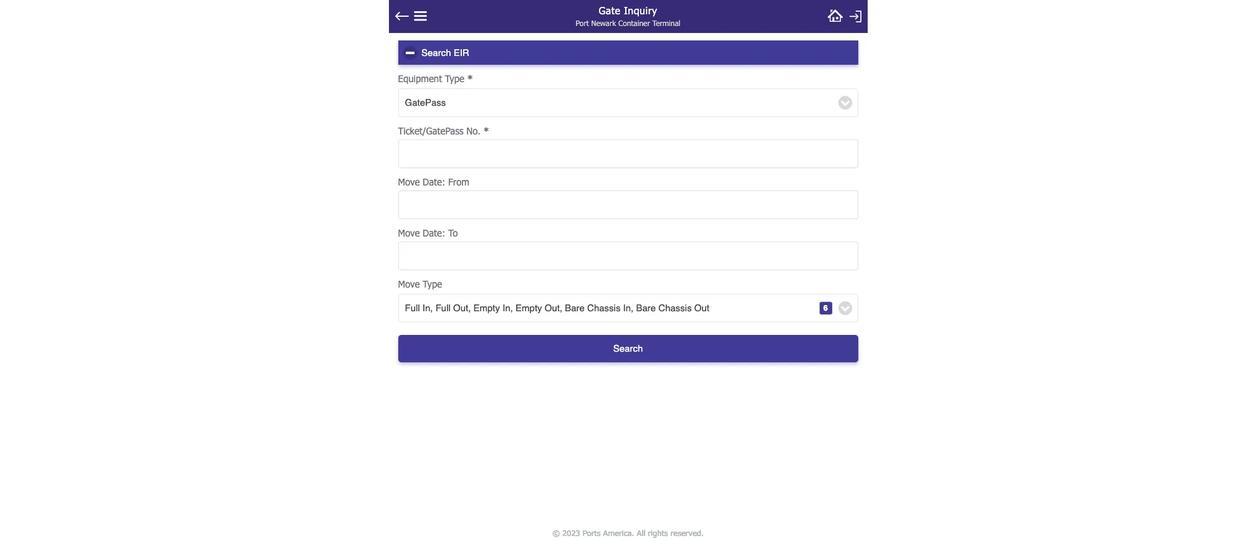 Task type: locate. For each thing, give the bounding box(es) containing it.
in,
[[423, 303, 433, 314], [503, 303, 513, 314], [623, 303, 634, 314]]

type
[[445, 73, 465, 84], [423, 279, 442, 290]]

3 move from the top
[[398, 279, 420, 290]]

move left from
[[398, 177, 420, 188]]

ports
[[583, 529, 601, 539]]

search
[[422, 47, 451, 58]]

equipment type *
[[398, 73, 473, 84]]

gate inquiry port newark container terminal
[[576, 4, 681, 27]]

rights
[[648, 529, 668, 539]]

out
[[695, 303, 710, 314]]

2 full from the left
[[436, 303, 451, 314]]

full
[[405, 303, 420, 314], [436, 303, 451, 314]]

port
[[576, 19, 589, 27]]

0 vertical spatial move
[[398, 177, 420, 188]]

1 horizontal spatial in,
[[503, 303, 513, 314]]

chassis
[[588, 303, 621, 314], [659, 303, 692, 314]]

0 vertical spatial date:
[[423, 177, 446, 188]]

0 horizontal spatial bare
[[565, 303, 585, 314]]

1 in, from the left
[[423, 303, 433, 314]]

2 date: from the top
[[423, 228, 446, 239]]

2 horizontal spatial in,
[[623, 303, 634, 314]]

to
[[448, 228, 458, 239]]

* right no. in the top left of the page
[[484, 125, 490, 137]]

1 horizontal spatial *
[[484, 125, 490, 137]]

empty
[[474, 303, 500, 314], [516, 303, 542, 314]]

None button
[[398, 336, 859, 363]]

equipment
[[398, 73, 442, 84]]

* for ticket/gatepass no. *
[[484, 125, 490, 137]]

1 horizontal spatial chassis
[[659, 303, 692, 314]]

date: left from
[[423, 177, 446, 188]]

* down eir
[[468, 73, 473, 84]]

full in, full out, empty in, empty out, bare chassis in, bare chassis out
[[405, 303, 710, 314]]

2 in, from the left
[[503, 303, 513, 314]]

1 horizontal spatial type
[[445, 73, 465, 84]]

1 full from the left
[[405, 303, 420, 314]]

1 horizontal spatial bare
[[636, 303, 656, 314]]

type down eir
[[445, 73, 465, 84]]

gatepass
[[405, 97, 446, 108]]

1 vertical spatial type
[[423, 279, 442, 290]]

* for equipment type *
[[468, 73, 473, 84]]

2 bare from the left
[[636, 303, 656, 314]]

1 move from the top
[[398, 177, 420, 188]]

0 horizontal spatial full
[[405, 303, 420, 314]]

0 horizontal spatial empty
[[474, 303, 500, 314]]

gate
[[599, 4, 621, 16]]

2 move from the top
[[398, 228, 420, 239]]

0 horizontal spatial out,
[[453, 303, 471, 314]]

2 vertical spatial move
[[398, 279, 420, 290]]

date: for from
[[423, 177, 446, 188]]

move left 'to'
[[398, 228, 420, 239]]

0 vertical spatial type
[[445, 73, 465, 84]]

1 horizontal spatial full
[[436, 303, 451, 314]]

0 vertical spatial *
[[468, 73, 473, 84]]

0 horizontal spatial type
[[423, 279, 442, 290]]

1 horizontal spatial out,
[[545, 303, 563, 314]]

date:
[[423, 177, 446, 188], [423, 228, 446, 239]]

1 vertical spatial date:
[[423, 228, 446, 239]]

move for move type
[[398, 279, 420, 290]]

© 2023 ports america. all rights reserved. footer
[[385, 526, 872, 542]]

bare
[[565, 303, 585, 314], [636, 303, 656, 314]]

move
[[398, 177, 420, 188], [398, 228, 420, 239], [398, 279, 420, 290]]

out,
[[453, 303, 471, 314], [545, 303, 563, 314]]

1 vertical spatial *
[[484, 125, 490, 137]]

*
[[468, 73, 473, 84], [484, 125, 490, 137]]

move down move date: to
[[398, 279, 420, 290]]

date: left 'to'
[[423, 228, 446, 239]]

1 vertical spatial move
[[398, 228, 420, 239]]

eir
[[454, 47, 469, 58]]

1 date: from the top
[[423, 177, 446, 188]]

no.
[[467, 125, 481, 137]]

None text field
[[408, 144, 849, 165]]

type down move date: to
[[423, 279, 442, 290]]

container
[[619, 19, 650, 27]]

1 horizontal spatial empty
[[516, 303, 542, 314]]

0 horizontal spatial chassis
[[588, 303, 621, 314]]

6
[[824, 304, 828, 313]]

all
[[637, 529, 646, 539]]

inquiry
[[624, 4, 658, 16]]

1 empty from the left
[[474, 303, 500, 314]]

from
[[448, 177, 470, 188]]

0 horizontal spatial in,
[[423, 303, 433, 314]]

0 horizontal spatial *
[[468, 73, 473, 84]]



Task type: describe. For each thing, give the bounding box(es) containing it.
gate inquiry banner
[[389, 0, 868, 33]]

2 out, from the left
[[545, 303, 563, 314]]

newark
[[592, 19, 616, 27]]

move date: from
[[398, 177, 470, 188]]

© 2023 ports america. all rights reserved.
[[553, 529, 704, 539]]

date: for to
[[423, 228, 446, 239]]

reserved.
[[671, 529, 704, 539]]

search eir
[[422, 47, 469, 58]]

1 out, from the left
[[453, 303, 471, 314]]

type for move
[[423, 279, 442, 290]]

move for move date: from
[[398, 177, 420, 188]]

gate inquiry heading
[[533, 0, 724, 19]]

1 chassis from the left
[[588, 303, 621, 314]]

move date: to
[[398, 228, 458, 239]]

2023
[[563, 529, 580, 539]]

search eir link
[[398, 41, 859, 65]]

move type
[[398, 279, 442, 290]]

ticket/gatepass no. *
[[398, 125, 490, 137]]

3 in, from the left
[[623, 303, 634, 314]]

move for move date: to
[[398, 228, 420, 239]]

2 empty from the left
[[516, 303, 542, 314]]

terminal
[[653, 19, 681, 27]]

ticket/gatepass
[[398, 125, 464, 137]]

2 chassis from the left
[[659, 303, 692, 314]]

america.
[[603, 529, 635, 539]]

©
[[553, 529, 560, 539]]

1 bare from the left
[[565, 303, 585, 314]]

type for equipment
[[445, 73, 465, 84]]



Task type: vqa. For each thing, say whether or not it's contained in the screenshot.
second Empty
yes



